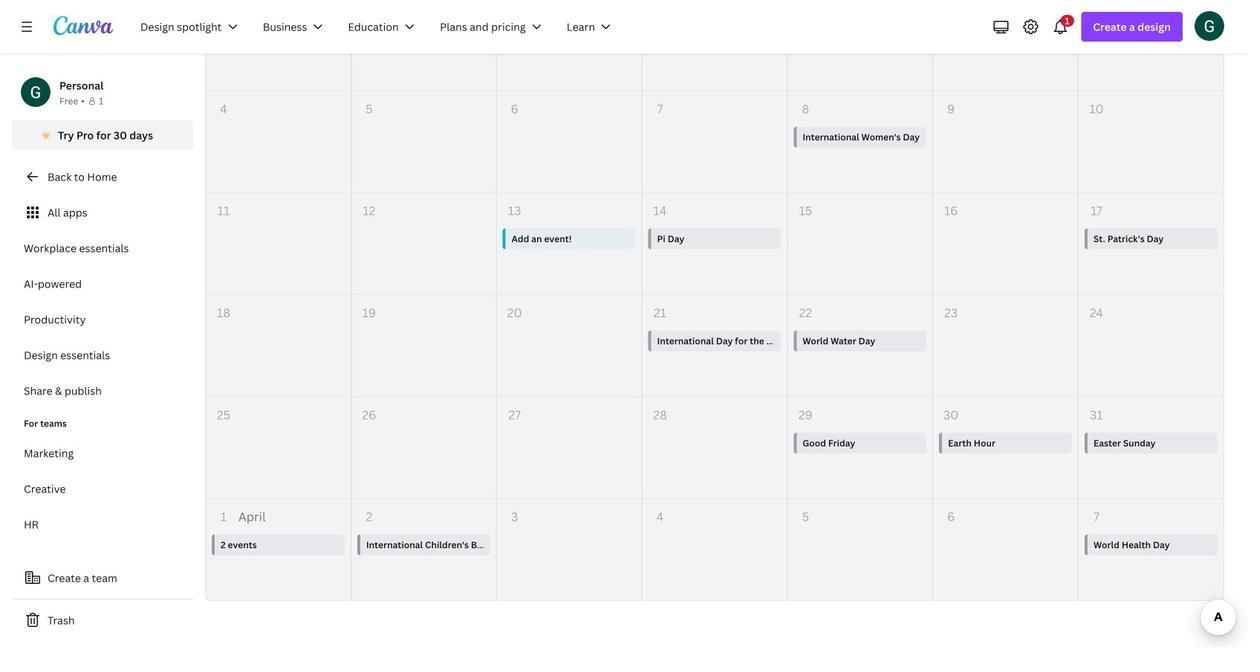 Task type: describe. For each thing, give the bounding box(es) containing it.
2 row from the top
[[206, 91, 1223, 193]]

1 list from the top
[[12, 198, 193, 406]]

4 row from the top
[[206, 295, 1223, 397]]



Task type: locate. For each thing, give the bounding box(es) containing it.
greg robinson image
[[1195, 11, 1224, 41]]

0 vertical spatial list
[[12, 198, 193, 406]]

top level navigation element
[[131, 12, 627, 42]]

5 row from the top
[[206, 397, 1223, 499]]

6 row from the top
[[206, 499, 1223, 600]]

1 vertical spatial list
[[12, 438, 193, 575]]

row
[[206, 0, 1223, 91], [206, 91, 1223, 193], [206, 193, 1223, 295], [206, 295, 1223, 397], [206, 397, 1223, 499], [206, 499, 1223, 600]]

3 row from the top
[[206, 193, 1223, 295]]

list
[[12, 198, 193, 406], [12, 438, 193, 575]]

1 row from the top
[[206, 0, 1223, 91]]

2 list from the top
[[12, 438, 193, 575]]



Task type: vqa. For each thing, say whether or not it's contained in the screenshot.
Blue Modern Dance Channel Youtube Banner image
no



